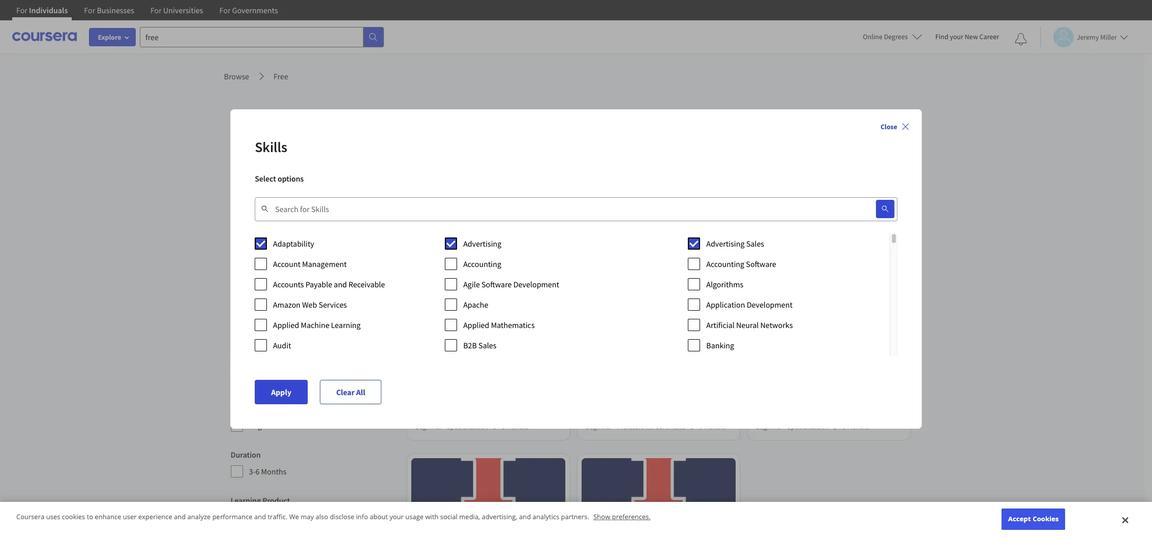 Task type: describe. For each thing, give the bounding box(es) containing it.
business
[[249, 205, 279, 215]]

analytics
[[533, 512, 559, 521]]

and inside select skills options element
[[334, 279, 347, 289]]

show preferences. link
[[594, 512, 651, 521]]

individuals
[[29, 5, 68, 15]]

duration
[[231, 450, 261, 460]]

apache
[[463, 300, 489, 310]]

clear
[[336, 387, 355, 397]]

free
[[274, 71, 288, 81]]

for universities
[[150, 5, 203, 15]]

1 3 from the left
[[493, 422, 496, 431]]

accept
[[1008, 514, 1031, 523]]

artificial neural networks
[[707, 320, 793, 330]]

agile
[[463, 279, 480, 289]]

amazon web services
[[273, 300, 347, 310]]

and left analyze
[[174, 512, 186, 521]]

digital
[[415, 333, 438, 343]]

machine
[[301, 320, 330, 330]]

2 urbana- from the left
[[840, 316, 865, 325]]

may
[[301, 512, 314, 521]]

digital marketing link
[[415, 332, 561, 344]]

all
[[356, 387, 365, 397]]

media,
[[459, 512, 480, 521]]

information
[[249, 251, 289, 261]]

learning inside group
[[231, 495, 261, 505]]

1 vertical spatial development
[[747, 300, 793, 310]]

subject group
[[231, 187, 397, 262]]

new
[[965, 32, 978, 41]]

2 university from the left
[[773, 316, 803, 325]]

2 at from the left
[[833, 316, 839, 325]]

accounting software
[[707, 259, 777, 269]]

for for governments
[[219, 5, 231, 15]]

disclose
[[330, 512, 354, 521]]

browse link
[[224, 70, 249, 82]]

specializations
[[249, 512, 300, 522]]

select options
[[255, 173, 304, 184]]

2 of from the left
[[805, 316, 811, 325]]

show notifications image
[[1015, 33, 1027, 45]]

for governments
[[219, 5, 278, 15]]

computer
[[249, 220, 283, 230]]

coursera uses cookies to enhance user experience and analyze performance and traffic. we may also disclose info about your usage with social media, advertising, and analytics partners. show preferences.
[[16, 512, 651, 521]]

search image
[[881, 205, 889, 213]]

technology
[[291, 251, 330, 261]]

learning inside select skills options element
[[331, 320, 361, 330]]

show more button for skills
[[231, 374, 269, 386]]

mathematics
[[491, 320, 535, 330]]

career
[[980, 32, 999, 41]]

b2b
[[463, 340, 477, 350]]

with
[[425, 512, 439, 521]]

businesses
[[97, 5, 134, 15]]

level group
[[231, 403, 397, 432]]

duration group
[[231, 449, 397, 478]]

2 horizontal spatial sales
[[746, 238, 764, 249]]

filter by
[[231, 128, 266, 140]]

and down learning product
[[254, 512, 266, 521]]

professional
[[617, 422, 654, 431]]

filter
[[231, 128, 253, 140]]

1 of from the left
[[464, 316, 470, 325]]

1 horizontal spatial sales
[[479, 340, 497, 350]]

show for skills
[[231, 375, 250, 385]]

by
[[255, 128, 266, 140]]

find your new career link
[[930, 31, 1004, 43]]

3 - from the left
[[839, 422, 841, 431]]

account
[[273, 259, 301, 269]]

analyze
[[187, 512, 211, 521]]

also
[[316, 512, 328, 521]]

preferences.
[[612, 512, 651, 521]]

0 horizontal spatial development
[[514, 279, 559, 289]]

show more for skills
[[231, 375, 269, 385]]

3 3 from the left
[[834, 422, 837, 431]]

applied for applied mathematics
[[463, 320, 490, 330]]

browse
[[224, 71, 249, 81]]

1 · from the left
[[443, 422, 445, 431]]

accounts
[[273, 279, 304, 289]]

advertising up accounting software
[[707, 238, 745, 249]]

for businesses
[[84, 5, 134, 15]]

enhance
[[95, 512, 121, 521]]

governments
[[232, 5, 278, 15]]

algorithms
[[707, 279, 744, 289]]

advertising sales inside select skills options element
[[707, 238, 764, 249]]

software for accounting
[[746, 259, 777, 269]]

and left analytics
[[519, 512, 531, 521]]

web
[[302, 300, 317, 310]]

6 · from the left
[[830, 422, 832, 431]]

select
[[255, 173, 276, 184]]

more for subject
[[251, 267, 269, 278]]

your inside 'find your new career' link
[[950, 32, 964, 41]]

2 illinois from the left
[[812, 316, 832, 325]]

accept cookies
[[1008, 514, 1059, 523]]

sales inside skills group
[[289, 343, 307, 353]]

digital marketing
[[415, 333, 474, 343]]

show more button for subject
[[231, 266, 269, 279]]

account management
[[273, 259, 347, 269]]

1 specialization from the left
[[447, 422, 488, 431]]

advertising sales inside skills group
[[249, 343, 307, 353]]

uses
[[46, 512, 60, 521]]

2 3 from the left
[[690, 422, 694, 431]]

1 urbana- from the left
[[500, 316, 524, 325]]

adaptability inside skills group
[[249, 313, 290, 323]]

social
[[440, 512, 458, 521]]

usage
[[405, 512, 424, 521]]

level
[[231, 404, 249, 414]]

information technology
[[249, 251, 330, 261]]

banner navigation
[[8, 0, 286, 28]]

certificate
[[655, 422, 686, 431]]

for individuals
[[16, 5, 68, 15]]

cookies
[[62, 512, 85, 521]]

software for agile
[[482, 279, 512, 289]]

computer science
[[249, 220, 311, 230]]

beginner inside the level "group"
[[249, 421, 280, 431]]

2 university of illinois at urbana-champaign from the left
[[773, 316, 899, 325]]

subject
[[231, 188, 257, 198]]

5 · from the left
[[784, 422, 786, 431]]

accept cookies button
[[1002, 509, 1066, 530]]

skills dialog
[[230, 109, 922, 429]]

about
[[370, 512, 388, 521]]

artificial
[[707, 320, 735, 330]]

apply
[[271, 387, 291, 397]]

2 - from the left
[[695, 422, 697, 431]]

applied mathematics
[[463, 320, 535, 330]]

2 champaign from the left
[[865, 316, 899, 325]]

payable
[[306, 279, 332, 289]]

data
[[249, 235, 265, 246]]



Task type: locate. For each thing, give the bounding box(es) containing it.
show right the 'partners.'
[[594, 512, 610, 521]]

for left businesses in the top of the page
[[84, 5, 95, 15]]

we
[[289, 512, 299, 521]]

skills for select options
[[255, 138, 287, 156]]

2 beginner · specialization · 3 - 6 months from the left
[[756, 422, 869, 431]]

show more up the level
[[231, 375, 269, 385]]

close
[[881, 122, 897, 131]]

1 horizontal spatial illinois
[[812, 316, 832, 325]]

0 vertical spatial show more button
[[231, 266, 269, 279]]

2 applied from the left
[[463, 320, 490, 330]]

find your new career
[[935, 32, 999, 41]]

0 vertical spatial advertising sales
[[707, 238, 764, 249]]

user
[[123, 512, 137, 521]]

0 horizontal spatial software
[[482, 279, 512, 289]]

3 · from the left
[[614, 422, 616, 431]]

3-6 months
[[249, 466, 287, 476]]

beginner
[[249, 421, 280, 431], [415, 422, 442, 431], [586, 422, 612, 431], [756, 422, 783, 431]]

0 vertical spatial skills
[[255, 138, 287, 156]]

adaptability up information technology
[[273, 238, 314, 249]]

2 for from the left
[[84, 5, 95, 15]]

science up data science
[[285, 220, 311, 230]]

of down apache
[[464, 316, 470, 325]]

learning product group
[[231, 494, 397, 538]]

skills for adaptability
[[231, 296, 249, 306]]

1 vertical spatial adaptability
[[249, 313, 290, 323]]

advertising,
[[482, 512, 517, 521]]

at
[[492, 316, 498, 325], [833, 316, 839, 325]]

adaptability inside select skills options element
[[273, 238, 314, 249]]

0 horizontal spatial -
[[498, 422, 500, 431]]

for left governments
[[219, 5, 231, 15]]

1 at from the left
[[492, 316, 498, 325]]

cookies
[[1033, 514, 1059, 523]]

software right agile
[[482, 279, 512, 289]]

1 vertical spatial science
[[266, 235, 292, 246]]

clear all button
[[320, 380, 382, 404]]

0 horizontal spatial of
[[464, 316, 470, 325]]

1 - from the left
[[498, 422, 500, 431]]

show for subject
[[231, 267, 250, 278]]

illinois right networks
[[812, 316, 832, 325]]

coursera image
[[12, 29, 77, 45]]

applied machine learning
[[273, 320, 361, 330]]

0 horizontal spatial specialization
[[447, 422, 488, 431]]

clear all
[[336, 387, 365, 397]]

2 vertical spatial show
[[594, 512, 610, 521]]

of right networks
[[805, 316, 811, 325]]

1 vertical spatial learning
[[231, 495, 261, 505]]

science for computer science
[[285, 220, 311, 230]]

development up mathematics
[[514, 279, 559, 289]]

learning product
[[231, 495, 290, 505]]

accounting for accounting
[[463, 259, 502, 269]]

months inside duration group
[[261, 466, 287, 476]]

urbana-
[[500, 316, 524, 325], [840, 316, 865, 325]]

show down information
[[231, 267, 250, 278]]

show more down information
[[231, 267, 269, 278]]

0 horizontal spatial accounting
[[463, 259, 502, 269]]

science down 'computer science'
[[266, 235, 292, 246]]

0 horizontal spatial university of illinois at urbana-champaign
[[432, 316, 558, 325]]

application
[[707, 300, 745, 310]]

management
[[302, 259, 347, 269]]

receivable
[[349, 279, 385, 289]]

1 beginner · specialization · 3 - 6 months from the left
[[415, 422, 529, 431]]

champaign
[[524, 316, 558, 325], [865, 316, 899, 325]]

0 horizontal spatial applied
[[273, 320, 299, 330]]

2 specialization from the left
[[787, 422, 829, 431]]

1 horizontal spatial advertising sales
[[707, 238, 764, 249]]

2 vertical spatial skills
[[415, 353, 432, 362]]

1 vertical spatial show
[[231, 375, 250, 385]]

university
[[432, 316, 462, 325], [773, 316, 803, 325]]

0 horizontal spatial learning
[[231, 495, 261, 505]]

accounting for accounting software
[[707, 259, 745, 269]]

1 vertical spatial more
[[251, 375, 269, 385]]

0 horizontal spatial advertising sales
[[249, 343, 307, 353]]

experience
[[138, 512, 172, 521]]

0 vertical spatial software
[[746, 259, 777, 269]]

0 horizontal spatial champaign
[[524, 316, 558, 325]]

audit
[[273, 340, 291, 350]]

2 horizontal spatial -
[[839, 422, 841, 431]]

1 vertical spatial software
[[482, 279, 512, 289]]

sales
[[746, 238, 764, 249], [479, 340, 497, 350], [289, 343, 307, 353]]

0 vertical spatial show more
[[231, 267, 269, 278]]

for left individuals
[[16, 5, 27, 15]]

networks
[[761, 320, 793, 330]]

1 for from the left
[[16, 5, 27, 15]]

for left universities
[[150, 5, 162, 15]]

skills left amazon on the left bottom
[[231, 296, 249, 306]]

Search by keyword search field
[[275, 197, 852, 221]]

your right about
[[390, 512, 404, 521]]

advertising sales up apply button at the bottom of the page
[[249, 343, 307, 353]]

banking
[[707, 340, 734, 350]]

gain
[[452, 353, 465, 362]]

0 horizontal spatial at
[[492, 316, 498, 325]]

and
[[334, 279, 347, 289], [174, 512, 186, 521], [254, 512, 266, 521], [519, 512, 531, 521]]

1 horizontal spatial learning
[[331, 320, 361, 330]]

skills group
[[231, 295, 397, 370]]

0 vertical spatial adaptability
[[273, 238, 314, 249]]

2 horizontal spatial skills
[[415, 353, 432, 362]]

show more button up the level
[[231, 374, 269, 386]]

for for universities
[[150, 5, 162, 15]]

1 horizontal spatial 3
[[690, 422, 694, 431]]

services
[[319, 300, 347, 310]]

0 vertical spatial more
[[251, 267, 269, 278]]

None search field
[[140, 27, 384, 47]]

show more button down information
[[231, 266, 269, 279]]

1 horizontal spatial skills
[[255, 138, 287, 156]]

and right payable
[[334, 279, 347, 289]]

more for skills
[[251, 375, 269, 385]]

0 horizontal spatial sales
[[289, 343, 307, 353]]

1 horizontal spatial at
[[833, 316, 839, 325]]

4 for from the left
[[219, 5, 231, 15]]

2 accounting from the left
[[707, 259, 745, 269]]

1 more from the top
[[251, 267, 269, 278]]

show more for subject
[[231, 267, 269, 278]]

beginner · professional certificate · 3 - 6 months
[[586, 422, 726, 431]]

applied up digital marketing link
[[463, 320, 490, 330]]

advertising sales
[[707, 238, 764, 249], [249, 343, 307, 353]]

illinois
[[471, 316, 491, 325], [812, 316, 832, 325]]

university right neural
[[773, 316, 803, 325]]

product
[[262, 495, 290, 505]]

advertising up agile
[[463, 238, 502, 249]]

1 horizontal spatial specialization
[[787, 422, 829, 431]]

advertising up audit
[[249, 328, 287, 338]]

1 horizontal spatial urbana-
[[840, 316, 865, 325]]

1 show more from the top
[[231, 267, 269, 278]]

advertising up apply
[[249, 343, 287, 353]]

1 horizontal spatial accounting
[[707, 259, 745, 269]]

1 horizontal spatial applied
[[463, 320, 490, 330]]

applied down amazon on the left bottom
[[273, 320, 299, 330]]

development up networks
[[747, 300, 793, 310]]

0 horizontal spatial 3
[[493, 422, 496, 431]]

skills left you'll
[[415, 353, 432, 362]]

1 horizontal spatial university
[[773, 316, 803, 325]]

skills inside dialog
[[255, 138, 287, 156]]

0 horizontal spatial beginner · specialization · 3 - 6 months
[[415, 422, 529, 431]]

agile software development
[[463, 279, 559, 289]]

for for businesses
[[84, 5, 95, 15]]

show more
[[231, 267, 269, 278], [231, 375, 269, 385]]

1 university of illinois at urbana-champaign from the left
[[432, 316, 558, 325]]

apply button
[[255, 380, 308, 404]]

learning down services
[[331, 320, 361, 330]]

1 horizontal spatial university of illinois at urbana-champaign
[[773, 316, 899, 325]]

skills right the filter at the left of the page
[[255, 138, 287, 156]]

traffic.
[[268, 512, 288, 521]]

your right find
[[950, 32, 964, 41]]

for
[[16, 5, 27, 15], [84, 5, 95, 15], [150, 5, 162, 15], [219, 5, 231, 15]]

accounting up agile
[[463, 259, 502, 269]]

marketing
[[439, 333, 474, 343]]

sales up accounting software
[[746, 238, 764, 249]]

3 for from the left
[[150, 5, 162, 15]]

4 · from the left
[[687, 422, 689, 431]]

0 vertical spatial show
[[231, 267, 250, 278]]

accounts payable and receivable
[[273, 279, 385, 289]]

adaptability
[[273, 238, 314, 249], [249, 313, 290, 323]]

0 horizontal spatial your
[[390, 512, 404, 521]]

skills you'll gain
[[415, 353, 465, 362]]

to
[[87, 512, 93, 521]]

2 show more from the top
[[231, 375, 269, 385]]

science for data science
[[266, 235, 292, 246]]

applied for applied machine learning
[[273, 320, 299, 330]]

close button
[[877, 117, 914, 136]]

learning up "performance"
[[231, 495, 261, 505]]

select skills options element
[[255, 233, 897, 355]]

software up application development
[[746, 259, 777, 269]]

sales down machine
[[289, 343, 307, 353]]

2 horizontal spatial 3
[[834, 422, 837, 431]]

science
[[285, 220, 311, 230], [266, 235, 292, 246]]

coursera
[[16, 512, 44, 521]]

data science
[[249, 235, 292, 246]]

partners.
[[561, 512, 589, 521]]

1 champaign from the left
[[524, 316, 558, 325]]

2 · from the left
[[490, 422, 492, 431]]

·
[[443, 422, 445, 431], [490, 422, 492, 431], [614, 422, 616, 431], [687, 422, 689, 431], [784, 422, 786, 431], [830, 422, 832, 431]]

1 show more button from the top
[[231, 266, 269, 279]]

1 horizontal spatial of
[[805, 316, 811, 325]]

1 horizontal spatial champaign
[[865, 316, 899, 325]]

0 horizontal spatial illinois
[[471, 316, 491, 325]]

0 vertical spatial science
[[285, 220, 311, 230]]

1 accounting from the left
[[463, 259, 502, 269]]

you'll
[[433, 353, 450, 362]]

university up digital marketing
[[432, 316, 462, 325]]

0 vertical spatial learning
[[331, 320, 361, 330]]

application development
[[707, 300, 793, 310]]

accounting up algorithms
[[707, 259, 745, 269]]

0 horizontal spatial skills
[[231, 296, 249, 306]]

amazon
[[273, 300, 301, 310]]

6 inside duration group
[[255, 466, 260, 476]]

2 more from the top
[[251, 375, 269, 385]]

1 university from the left
[[432, 316, 462, 325]]

2 show more button from the top
[[231, 374, 269, 386]]

1 vertical spatial show more button
[[231, 374, 269, 386]]

1 horizontal spatial beginner · specialization · 3 - 6 months
[[756, 422, 869, 431]]

1 horizontal spatial software
[[746, 259, 777, 269]]

help center image
[[1126, 512, 1138, 524]]

3
[[493, 422, 496, 431], [690, 422, 694, 431], [834, 422, 837, 431]]

show up the level
[[231, 375, 250, 385]]

advertising sales up accounting software
[[707, 238, 764, 249]]

applied
[[273, 320, 299, 330], [463, 320, 490, 330]]

of
[[464, 316, 470, 325], [805, 316, 811, 325]]

1 horizontal spatial -
[[695, 422, 697, 431]]

1 applied from the left
[[273, 320, 299, 330]]

neural
[[736, 320, 759, 330]]

for for individuals
[[16, 5, 27, 15]]

your
[[950, 32, 964, 41], [390, 512, 404, 521]]

0 vertical spatial development
[[514, 279, 559, 289]]

skills inside group
[[231, 296, 249, 306]]

university of illinois at urbana-champaign
[[432, 316, 558, 325], [773, 316, 899, 325]]

1 horizontal spatial your
[[950, 32, 964, 41]]

info
[[356, 512, 368, 521]]

1 horizontal spatial development
[[747, 300, 793, 310]]

specialization
[[447, 422, 488, 431], [787, 422, 829, 431]]

1 vertical spatial your
[[390, 512, 404, 521]]

1 vertical spatial show more
[[231, 375, 269, 385]]

b2b sales
[[463, 340, 497, 350]]

0 horizontal spatial urbana-
[[500, 316, 524, 325]]

illinois down apache
[[471, 316, 491, 325]]

0 horizontal spatial university
[[432, 316, 462, 325]]

adaptability down amazon on the left bottom
[[249, 313, 290, 323]]

0 vertical spatial your
[[950, 32, 964, 41]]

performance
[[212, 512, 253, 521]]

1 vertical spatial skills
[[231, 296, 249, 306]]

sales right b2b
[[479, 340, 497, 350]]

1 illinois from the left
[[471, 316, 491, 325]]

find
[[935, 32, 949, 41]]

1 vertical spatial advertising sales
[[249, 343, 307, 353]]



Task type: vqa. For each thing, say whether or not it's contained in the screenshot.
the bottommost the
no



